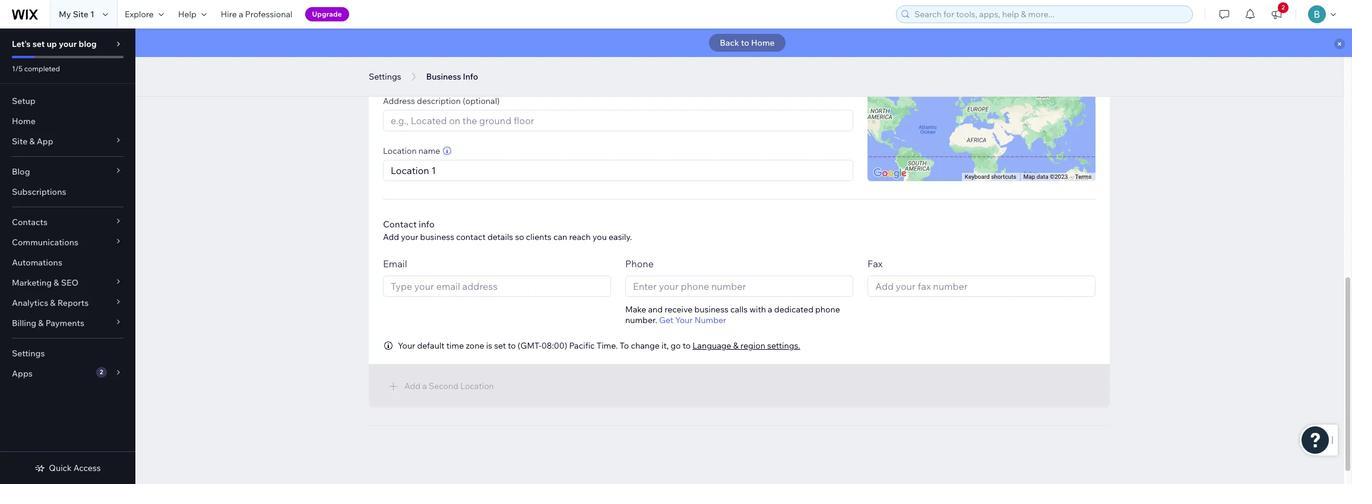 Task type: vqa. For each thing, say whether or not it's contained in the screenshot.
& within the dropdown button
yes



Task type: locate. For each thing, give the bounding box(es) containing it.
blog
[[79, 39, 97, 49]]

business info button
[[420, 68, 484, 86]]

0 horizontal spatial a
[[239, 9, 243, 20]]

0 horizontal spatial 2
[[100, 368, 103, 376]]

set left up
[[32, 39, 45, 49]]

keyboard
[[966, 174, 990, 180]]

back to home
[[720, 37, 775, 48]]

& left seo
[[54, 277, 59, 288]]

keyboard shortcuts button
[[966, 173, 1017, 181]]

0 vertical spatial settings
[[369, 71, 401, 82]]

address
[[383, 96, 415, 106]]

your inside contact info add your business contact details so clients can reach you easily.
[[401, 232, 418, 242]]

0 vertical spatial site
[[73, 9, 88, 20]]

Search for your business address field
[[402, 61, 849, 81]]

marketing & seo
[[12, 277, 78, 288]]

subscriptions link
[[0, 182, 135, 202]]

to left (gmt-
[[508, 340, 516, 351]]

0 vertical spatial your
[[59, 39, 77, 49]]

phone
[[816, 304, 840, 315]]

1 horizontal spatial site
[[73, 9, 88, 20]]

& left the app
[[29, 136, 35, 147]]

0 horizontal spatial your
[[398, 340, 415, 351]]

& inside dropdown button
[[50, 298, 56, 308]]

so
[[515, 232, 524, 242]]

Type your email address field
[[387, 276, 607, 296]]

Add your fax number field
[[872, 276, 1092, 296]]

your down contact
[[401, 232, 418, 242]]

& for site
[[29, 136, 35, 147]]

a right with
[[768, 304, 773, 315]]

payments
[[46, 318, 84, 329]]

1 horizontal spatial your
[[401, 232, 418, 242]]

home inside sidebar element
[[12, 116, 36, 127]]

help
[[178, 9, 196, 20]]

your for set
[[59, 39, 77, 49]]

settings.
[[768, 340, 801, 351]]

08:00)
[[542, 340, 567, 351]]

business inside contact info add your business contact details so clients can reach you easily.
[[420, 232, 454, 242]]

1 horizontal spatial to
[[683, 340, 691, 351]]

can
[[554, 232, 567, 242]]

0 vertical spatial your
[[676, 315, 693, 326]]

Add your location name field
[[387, 160, 849, 181]]

to right back
[[741, 37, 750, 48]]

(gmt-
[[518, 340, 542, 351]]

billing
[[12, 318, 36, 329]]

easily.
[[609, 232, 632, 242]]

site left the app
[[12, 136, 27, 147]]

& right billing on the bottom left of the page
[[38, 318, 44, 329]]

&
[[29, 136, 35, 147], [54, 277, 59, 288], [50, 298, 56, 308], [38, 318, 44, 329], [734, 340, 739, 351]]

1
[[90, 9, 94, 20]]

home link
[[0, 111, 135, 131]]

0 horizontal spatial site
[[12, 136, 27, 147]]

to right go on the bottom of the page
[[683, 340, 691, 351]]

your for info
[[401, 232, 418, 242]]

1 vertical spatial settings
[[12, 348, 45, 359]]

set
[[32, 39, 45, 49], [494, 340, 506, 351]]

billing & payments button
[[0, 313, 135, 333]]

a right hire
[[239, 9, 243, 20]]

settings inside settings link
[[12, 348, 45, 359]]

my site 1
[[59, 9, 94, 20]]

1 horizontal spatial a
[[768, 304, 773, 315]]

your
[[59, 39, 77, 49], [401, 232, 418, 242]]

your left the default
[[398, 340, 415, 351]]

map region
[[812, 5, 1116, 309]]

let's set up your blog
[[12, 39, 97, 49]]

0 vertical spatial set
[[32, 39, 45, 49]]

billing & payments
[[12, 318, 84, 329]]

0 horizontal spatial your
[[59, 39, 77, 49]]

location
[[383, 146, 417, 156]]

hire
[[221, 9, 237, 20]]

get your number button
[[659, 315, 727, 326]]

1 horizontal spatial set
[[494, 340, 506, 351]]

map data ©2023
[[1024, 174, 1069, 180]]

receive
[[665, 304, 693, 315]]

0 horizontal spatial settings
[[12, 348, 45, 359]]

0 vertical spatial home
[[751, 37, 775, 48]]

time
[[447, 340, 464, 351]]

seo
[[61, 277, 78, 288]]

set inside sidebar element
[[32, 39, 45, 49]]

set right is
[[494, 340, 506, 351]]

1 horizontal spatial settings
[[369, 71, 401, 82]]

0 vertical spatial a
[[239, 9, 243, 20]]

get
[[659, 315, 674, 326]]

map
[[1024, 174, 1036, 180]]

setup link
[[0, 91, 135, 111]]

business left the calls
[[695, 304, 729, 315]]

settings for settings button
[[369, 71, 401, 82]]

automations link
[[0, 252, 135, 273]]

home right back
[[751, 37, 775, 48]]

1 vertical spatial business
[[695, 304, 729, 315]]

communications
[[12, 237, 78, 248]]

shortcuts
[[992, 174, 1017, 180]]

keyboard shortcuts
[[966, 174, 1017, 180]]

your
[[676, 315, 693, 326], [398, 340, 415, 351]]

home down setup
[[12, 116, 36, 127]]

1 vertical spatial home
[[12, 116, 36, 127]]

automations
[[12, 257, 62, 268]]

1 vertical spatial your
[[401, 232, 418, 242]]

app
[[37, 136, 53, 147]]

2 inside sidebar element
[[100, 368, 103, 376]]

1 horizontal spatial your
[[676, 315, 693, 326]]

1 vertical spatial site
[[12, 136, 27, 147]]

language
[[693, 340, 732, 351]]

0 horizontal spatial business
[[420, 232, 454, 242]]

blog button
[[0, 162, 135, 182]]

contacts button
[[0, 212, 135, 232]]

0 horizontal spatial home
[[12, 116, 36, 127]]

your right get
[[676, 315, 693, 326]]

data
[[1037, 174, 1049, 180]]

your right up
[[59, 39, 77, 49]]

reports
[[57, 298, 89, 308]]

business down info
[[420, 232, 454, 242]]

site left 1
[[73, 9, 88, 20]]

1 vertical spatial a
[[768, 304, 773, 315]]

a
[[239, 9, 243, 20], [768, 304, 773, 315]]

0 vertical spatial business
[[420, 232, 454, 242]]

phone
[[626, 258, 654, 270]]

settings inside settings button
[[369, 71, 401, 82]]

& inside popup button
[[54, 277, 59, 288]]

site & app button
[[0, 131, 135, 151]]

with
[[750, 304, 766, 315]]

1/5
[[12, 64, 23, 73]]

settings for settings link
[[12, 348, 45, 359]]

analytics
[[12, 298, 48, 308]]

settings
[[369, 71, 401, 82], [12, 348, 45, 359]]

0 vertical spatial 2
[[1282, 4, 1285, 11]]

site inside site & app dropdown button
[[12, 136, 27, 147]]

contact info add your business contact details so clients can reach you easily.
[[383, 219, 632, 242]]

2 horizontal spatial to
[[741, 37, 750, 48]]

description
[[417, 96, 461, 106]]

quick
[[49, 463, 72, 473]]

1 horizontal spatial business
[[695, 304, 729, 315]]

your inside sidebar element
[[59, 39, 77, 49]]

0 horizontal spatial set
[[32, 39, 45, 49]]

Enter your phone number field
[[630, 276, 849, 296]]

calls
[[731, 304, 748, 315]]

info
[[463, 71, 478, 82]]

1 horizontal spatial home
[[751, 37, 775, 48]]

settings up apps
[[12, 348, 45, 359]]

1 vertical spatial 2
[[100, 368, 103, 376]]

marketing & seo button
[[0, 273, 135, 293]]

apps
[[12, 368, 33, 379]]

settings button
[[363, 68, 407, 86]]

let's
[[12, 39, 31, 49]]

& left reports
[[50, 298, 56, 308]]

contacts
[[12, 217, 48, 228]]

settings up address
[[369, 71, 401, 82]]

email
[[383, 258, 407, 270]]

1 horizontal spatial 2
[[1282, 4, 1285, 11]]

business
[[420, 232, 454, 242], [695, 304, 729, 315]]



Task type: describe. For each thing, give the bounding box(es) containing it.
site & app
[[12, 136, 53, 147]]

hire a professional link
[[214, 0, 300, 29]]

professional
[[245, 9, 293, 20]]

make
[[626, 304, 647, 315]]

e.g., Located on the ground floor field
[[387, 111, 849, 131]]

(optional)
[[463, 96, 500, 106]]

number.
[[626, 315, 657, 326]]

2 inside 2 button
[[1282, 4, 1285, 11]]

settings link
[[0, 343, 135, 364]]

number
[[695, 315, 727, 326]]

& for marketing
[[54, 277, 59, 288]]

blog
[[12, 166, 30, 177]]

info
[[419, 219, 435, 230]]

to
[[620, 340, 629, 351]]

home inside 'button'
[[751, 37, 775, 48]]

explore
[[125, 9, 154, 20]]

quick access
[[49, 463, 101, 473]]

marketing
[[12, 277, 52, 288]]

time.
[[597, 340, 618, 351]]

analytics & reports button
[[0, 293, 135, 313]]

up
[[47, 39, 57, 49]]

Search for tools, apps, help & more... field
[[911, 6, 1189, 23]]

to inside 'button'
[[741, 37, 750, 48]]

contact
[[383, 219, 417, 230]]

pacific
[[569, 340, 595, 351]]

make and receive business calls with a dedicated phone number.
[[626, 304, 840, 326]]

location name
[[383, 146, 440, 156]]

terms link
[[1076, 174, 1092, 180]]

hire a professional
[[221, 9, 293, 20]]

language & region settings. button
[[693, 340, 801, 351]]

upgrade
[[312, 10, 342, 18]]

upgrade button
[[305, 7, 349, 21]]

details
[[488, 232, 513, 242]]

& for billing
[[38, 318, 44, 329]]

reach
[[569, 232, 591, 242]]

dedicated
[[775, 304, 814, 315]]

address description (optional)
[[383, 96, 500, 106]]

& left region
[[734, 340, 739, 351]]

a inside make and receive business calls with a dedicated phone number.
[[768, 304, 773, 315]]

business info
[[426, 71, 478, 82]]

fax
[[868, 258, 883, 270]]

google image
[[871, 166, 910, 181]]

clients
[[526, 232, 552, 242]]

back to home alert
[[135, 29, 1353, 57]]

subscriptions
[[12, 187, 66, 197]]

1 vertical spatial set
[[494, 340, 506, 351]]

0 horizontal spatial to
[[508, 340, 516, 351]]

sidebar element
[[0, 29, 135, 484]]

region
[[741, 340, 766, 351]]

business
[[426, 71, 461, 82]]

terms
[[1076, 174, 1092, 180]]

setup
[[12, 96, 35, 106]]

2 button
[[1264, 0, 1290, 29]]

go
[[671, 340, 681, 351]]

1/5 completed
[[12, 64, 60, 73]]

my
[[59, 9, 71, 20]]

and
[[648, 304, 663, 315]]

get your number
[[659, 315, 727, 326]]

©2023
[[1051, 174, 1069, 180]]

communications button
[[0, 232, 135, 252]]

it,
[[662, 340, 669, 351]]

zone
[[466, 340, 484, 351]]

analytics & reports
[[12, 298, 89, 308]]

your default time zone is set to (gmt-08:00) pacific time. to change it, go to language & region settings.
[[398, 340, 801, 351]]

& for analytics
[[50, 298, 56, 308]]

default
[[417, 340, 445, 351]]

change
[[631, 340, 660, 351]]

quick access button
[[35, 463, 101, 473]]

back
[[720, 37, 740, 48]]

contact
[[456, 232, 486, 242]]

help button
[[171, 0, 214, 29]]

you
[[593, 232, 607, 242]]

1 vertical spatial your
[[398, 340, 415, 351]]

completed
[[24, 64, 60, 73]]

business inside make and receive business calls with a dedicated phone number.
[[695, 304, 729, 315]]



